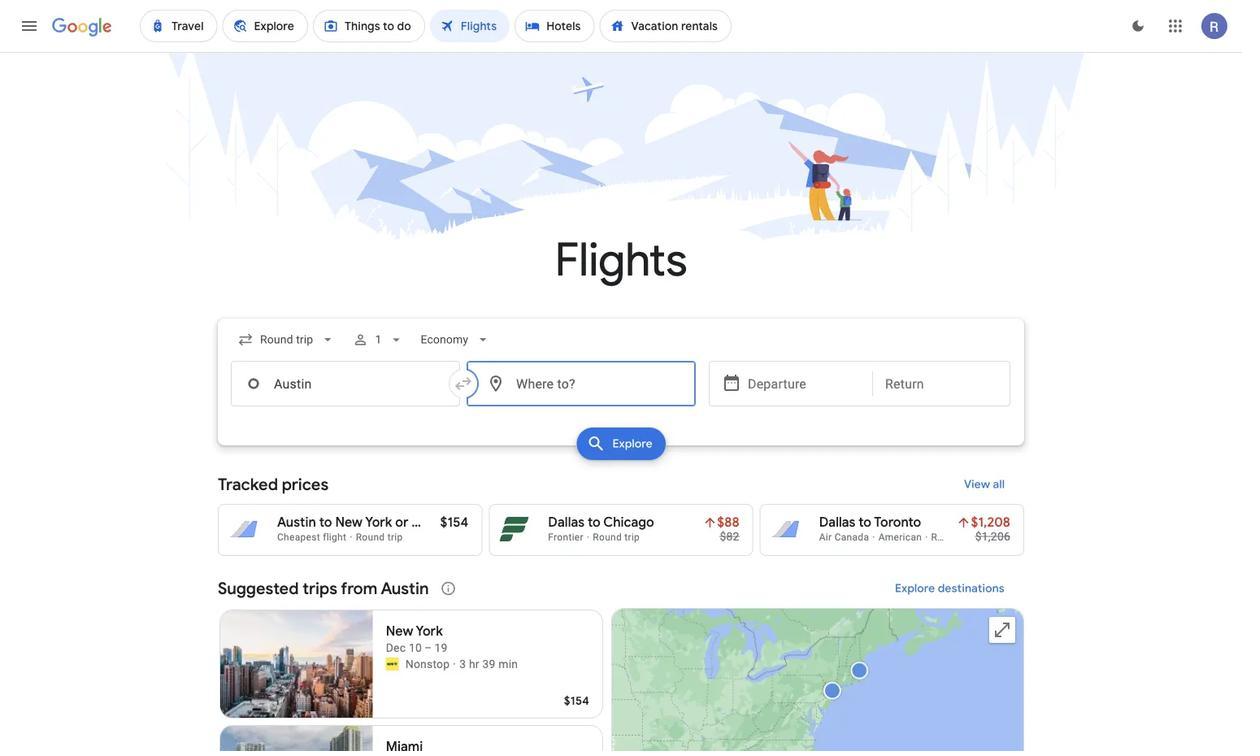 Task type: describe. For each thing, give the bounding box(es) containing it.
dallas for dallas to chicago
[[549, 514, 585, 531]]

view
[[965, 477, 991, 492]]

flights
[[555, 231, 688, 289]]

nonstop
[[406, 658, 450, 671]]

$154 inside suggested trips from austin region
[[564, 694, 590, 708]]

newark
[[412, 514, 459, 531]]

from
[[341, 578, 378, 599]]

$88
[[718, 514, 740, 531]]

1 round from the left
[[356, 532, 385, 543]]

154 us dollars text field inside tracked prices region
[[440, 514, 469, 531]]

min
[[499, 658, 518, 671]]

39
[[483, 658, 496, 671]]

york inside tracked prices region
[[365, 514, 392, 531]]

$154 inside tracked prices region
[[440, 514, 469, 531]]

none text field inside flight search box
[[231, 361, 460, 407]]

explore for explore
[[613, 437, 653, 451]]

explore button
[[577, 428, 666, 460]]

trips
[[303, 578, 338, 599]]

1 trip from the left
[[388, 532, 403, 543]]

or
[[396, 514, 409, 531]]

toronto
[[875, 514, 922, 531]]

to for toronto
[[859, 514, 872, 531]]

spirit image
[[386, 658, 399, 671]]

explore for explore destinations
[[896, 582, 936, 596]]

1 button
[[346, 320, 411, 360]]

$82
[[720, 530, 740, 543]]

82 US dollars text field
[[720, 530, 740, 543]]

change appearance image
[[1119, 7, 1158, 46]]

hr
[[469, 658, 480, 671]]

to for chicago
[[588, 514, 601, 531]]

explore destinations button
[[876, 569, 1025, 608]]

to for new
[[319, 514, 332, 531]]

trip for dallas to toronto
[[964, 532, 979, 543]]

american
[[879, 532, 923, 543]]

explore destinations
[[896, 582, 1005, 596]]

tracked prices region
[[218, 465, 1025, 556]]

154 us dollars text field inside suggested trips from austin region
[[564, 694, 590, 708]]

round trip for dallas to toronto
[[932, 532, 979, 543]]

chicago
[[604, 514, 655, 531]]

round for dallas to toronto
[[932, 532, 961, 543]]

frontier
[[549, 532, 584, 543]]

suggested
[[218, 578, 299, 599]]

1
[[375, 333, 382, 347]]

suggested trips from austin region
[[218, 569, 1025, 752]]

austin inside tracked prices region
[[277, 514, 316, 531]]



Task type: vqa. For each thing, say whether or not it's contained in the screenshot.
the Departure 'Text Field'
yes



Task type: locate. For each thing, give the bounding box(es) containing it.
dallas to chicago
[[549, 514, 655, 531]]

1208 US dollars text field
[[972, 514, 1011, 531]]

explore
[[613, 437, 653, 451], [896, 582, 936, 596]]

0 horizontal spatial explore
[[613, 437, 653, 451]]

 image
[[587, 532, 590, 543]]

new inside 'new york dec 10 – 19'
[[386, 623, 414, 640]]

10 – 19
[[409, 641, 448, 655]]

to left chicago
[[588, 514, 601, 531]]

main menu image
[[20, 16, 39, 36]]

austin right from
[[381, 578, 429, 599]]

round trip
[[356, 532, 403, 543], [593, 532, 640, 543], [932, 532, 979, 543]]

cheapest flight
[[277, 532, 347, 543]]

round right 'american' on the bottom of page
[[932, 532, 961, 543]]

0 horizontal spatial austin
[[277, 514, 316, 531]]

2 to from the left
[[588, 514, 601, 531]]

1 horizontal spatial new
[[386, 623, 414, 640]]

york left "or"
[[365, 514, 392, 531]]

to
[[319, 514, 332, 531], [588, 514, 601, 531], [859, 514, 872, 531]]

1 to from the left
[[319, 514, 332, 531]]

dallas up air canada
[[820, 514, 856, 531]]

Return text field
[[886, 362, 998, 406]]

1 vertical spatial new
[[386, 623, 414, 640]]

prices
[[282, 474, 329, 495]]

2 round trip from the left
[[593, 532, 640, 543]]

all
[[993, 477, 1005, 492]]

None field
[[231, 325, 343, 355], [414, 325, 498, 355], [231, 325, 343, 355], [414, 325, 498, 355]]

Departure text field
[[748, 362, 861, 406]]

destinations
[[939, 582, 1005, 596]]

trip down chicago
[[625, 532, 640, 543]]

round trip down austin to new york or newark
[[356, 532, 403, 543]]

2 horizontal spatial round trip
[[932, 532, 979, 543]]

1206 US dollars text field
[[976, 530, 1011, 543]]

1 vertical spatial 154 us dollars text field
[[564, 694, 590, 708]]

air
[[820, 532, 832, 543]]

new up dec
[[386, 623, 414, 640]]

1 horizontal spatial dallas
[[820, 514, 856, 531]]

round trip for dallas to chicago
[[593, 532, 640, 543]]

1 vertical spatial $154
[[564, 694, 590, 708]]

tracked
[[218, 474, 278, 495]]

0 horizontal spatial trip
[[388, 532, 403, 543]]

154 US dollars text field
[[440, 514, 469, 531], [564, 694, 590, 708]]

dallas for dallas to toronto
[[820, 514, 856, 531]]

 image inside suggested trips from austin region
[[453, 656, 456, 673]]

 image inside tracked prices region
[[587, 532, 590, 543]]

round for dallas to chicago
[[593, 532, 622, 543]]

3 round trip from the left
[[932, 532, 979, 543]]

2 trip from the left
[[625, 532, 640, 543]]

austin inside region
[[381, 578, 429, 599]]

dallas
[[549, 514, 585, 531], [820, 514, 856, 531]]

0 horizontal spatial to
[[319, 514, 332, 531]]

new inside tracked prices region
[[335, 514, 363, 531]]

york
[[365, 514, 392, 531], [416, 623, 443, 640]]

1 vertical spatial york
[[416, 623, 443, 640]]

88 US dollars text field
[[718, 514, 740, 531]]

new
[[335, 514, 363, 531], [386, 623, 414, 640]]

3 hr 39 min
[[460, 658, 518, 671]]

explore down 'american' on the bottom of page
[[896, 582, 936, 596]]

1 horizontal spatial trip
[[625, 532, 640, 543]]

0 horizontal spatial new
[[335, 514, 363, 531]]

Where to? text field
[[467, 361, 696, 407]]

round trip down "$1,208"
[[932, 532, 979, 543]]

dec
[[386, 641, 406, 655]]

york up 10 – 19
[[416, 623, 443, 640]]

$1,206
[[976, 530, 1011, 543]]

round down dallas to chicago on the bottom
[[593, 532, 622, 543]]

2 round from the left
[[593, 532, 622, 543]]

0 vertical spatial 154 us dollars text field
[[440, 514, 469, 531]]

round down austin to new york or newark
[[356, 532, 385, 543]]

2 horizontal spatial trip
[[964, 532, 979, 543]]

austin to new york or newark
[[277, 514, 459, 531]]

0 horizontal spatial round
[[356, 532, 385, 543]]

dallas to toronto
[[820, 514, 922, 531]]

explore up tracked prices region
[[613, 437, 653, 451]]

0 horizontal spatial 154 us dollars text field
[[440, 514, 469, 531]]

$154
[[440, 514, 469, 531], [564, 694, 590, 708]]

0 horizontal spatial dallas
[[549, 514, 585, 531]]

1 horizontal spatial 154 us dollars text field
[[564, 694, 590, 708]]

cheapest
[[277, 532, 320, 543]]

3
[[460, 658, 466, 671]]

1 horizontal spatial austin
[[381, 578, 429, 599]]

0 vertical spatial york
[[365, 514, 392, 531]]

1 horizontal spatial york
[[416, 623, 443, 640]]

view all
[[965, 477, 1005, 492]]

york inside 'new york dec 10 – 19'
[[416, 623, 443, 640]]

 image
[[453, 656, 456, 673]]

3 round from the left
[[932, 532, 961, 543]]

flight
[[323, 532, 347, 543]]

0 vertical spatial explore
[[613, 437, 653, 451]]

1 horizontal spatial round
[[593, 532, 622, 543]]

round trip down chicago
[[593, 532, 640, 543]]

1 horizontal spatial round trip
[[593, 532, 640, 543]]

trip down $1,208 'text box'
[[964, 532, 979, 543]]

trip
[[388, 532, 403, 543], [625, 532, 640, 543], [964, 532, 979, 543]]

2 horizontal spatial to
[[859, 514, 872, 531]]

trip for dallas to chicago
[[625, 532, 640, 543]]

Flight search field
[[205, 319, 1038, 465]]

$1,208
[[972, 514, 1011, 531]]

1 horizontal spatial to
[[588, 514, 601, 531]]

1 horizontal spatial $154
[[564, 694, 590, 708]]

3 trip from the left
[[964, 532, 979, 543]]

explore inside button
[[613, 437, 653, 451]]

2 dallas from the left
[[820, 514, 856, 531]]

1 vertical spatial explore
[[896, 582, 936, 596]]

1 horizontal spatial explore
[[896, 582, 936, 596]]

3 to from the left
[[859, 514, 872, 531]]

suggested trips from austin
[[218, 578, 429, 599]]

trip down "or"
[[388, 532, 403, 543]]

round
[[356, 532, 385, 543], [593, 532, 622, 543], [932, 532, 961, 543]]

None text field
[[231, 361, 460, 407]]

0 vertical spatial austin
[[277, 514, 316, 531]]

new york dec 10 – 19
[[386, 623, 448, 655]]

0 vertical spatial $154
[[440, 514, 469, 531]]

0 horizontal spatial york
[[365, 514, 392, 531]]

austin
[[277, 514, 316, 531], [381, 578, 429, 599]]

to up flight
[[319, 514, 332, 531]]

1 dallas from the left
[[549, 514, 585, 531]]

1 round trip from the left
[[356, 532, 403, 543]]

0 vertical spatial new
[[335, 514, 363, 531]]

0 horizontal spatial round trip
[[356, 532, 403, 543]]

austin up cheapest
[[277, 514, 316, 531]]

dallas up frontier
[[549, 514, 585, 531]]

tracked prices
[[218, 474, 329, 495]]

canada
[[835, 532, 870, 543]]

1 vertical spatial austin
[[381, 578, 429, 599]]

explore inside button
[[896, 582, 936, 596]]

0 horizontal spatial $154
[[440, 514, 469, 531]]

air canada
[[820, 532, 870, 543]]

2 horizontal spatial round
[[932, 532, 961, 543]]

new up flight
[[335, 514, 363, 531]]

to up canada
[[859, 514, 872, 531]]



